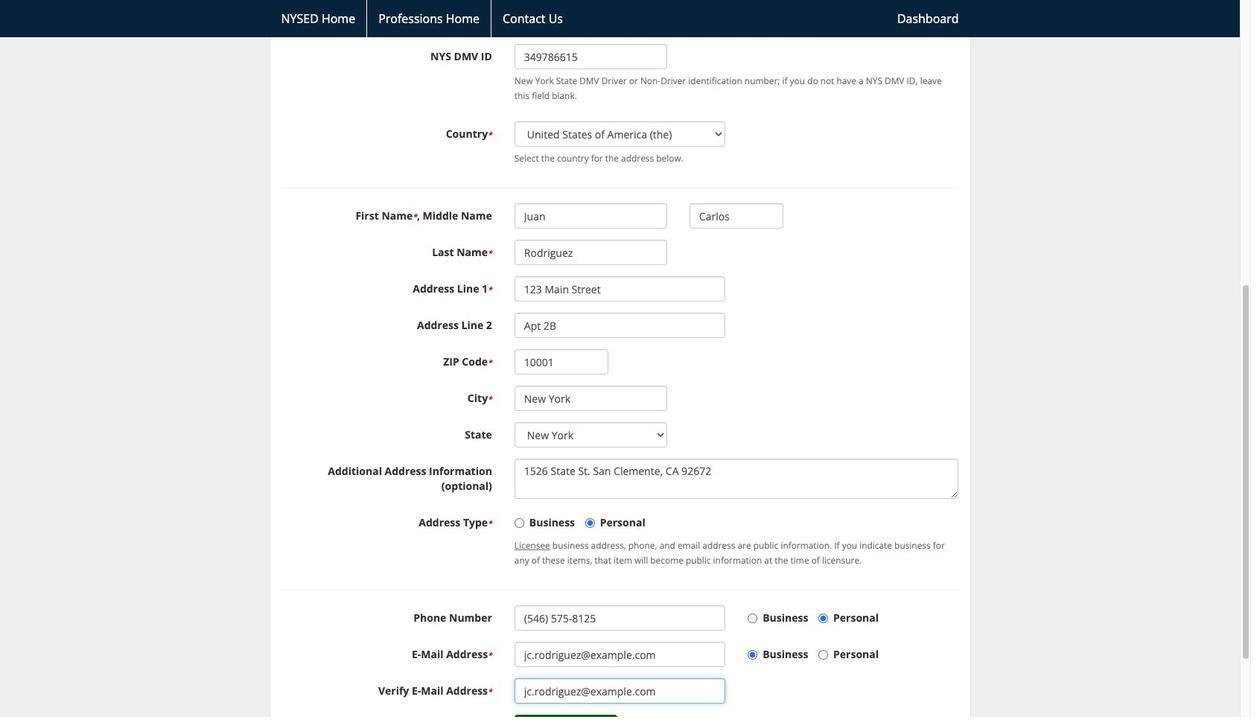 Task type: describe. For each thing, give the bounding box(es) containing it.
Address Line 1 text field
[[515, 277, 726, 302]]

Enter phone number (optional) text field
[[515, 606, 726, 631]]

City text field
[[515, 386, 668, 412]]

Email text field
[[515, 643, 726, 668]]

Last Name text field
[[515, 240, 668, 265]]

First Name text field
[[515, 204, 668, 229]]

MM/DD/YYYY text field
[[515, 0, 668, 7]]



Task type: locate. For each thing, give the bounding box(es) containing it.
Please re-enter your e-mail address. text field
[[515, 679, 726, 704]]

Address Line 2 text field
[[515, 313, 726, 338]]

None radio
[[586, 519, 595, 529], [748, 614, 758, 624], [819, 614, 829, 624], [819, 651, 829, 660], [586, 519, 595, 529], [748, 614, 758, 624], [819, 614, 829, 624], [819, 651, 829, 660]]

Middle Name text field
[[690, 204, 784, 229]]

ZIP Code text field
[[515, 350, 609, 375]]

Please provide your full address if your address would not fit in the fields above. text field
[[515, 459, 959, 499]]

ID text field
[[515, 44, 668, 69]]

None radio
[[515, 519, 525, 529], [748, 651, 758, 660], [515, 519, 525, 529], [748, 651, 758, 660]]

None submit
[[515, 716, 618, 718]]



